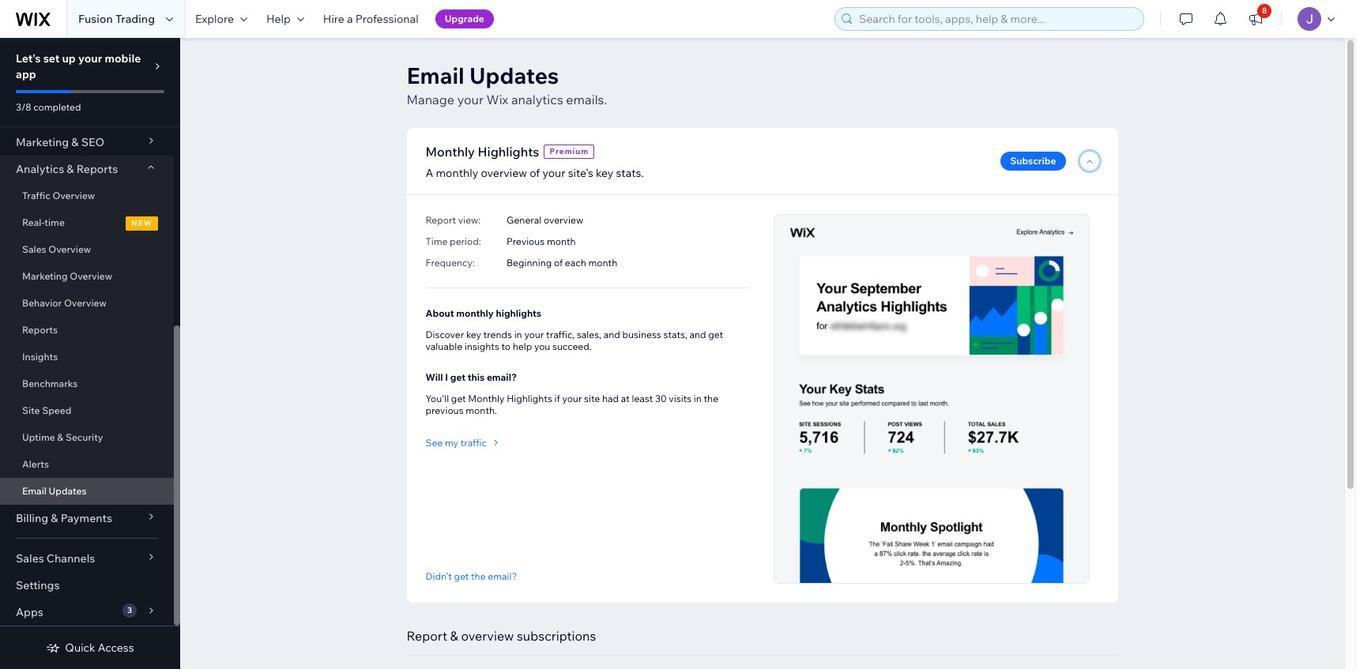 Task type: vqa. For each thing, say whether or not it's contained in the screenshot.
Weather
no



Task type: describe. For each thing, give the bounding box(es) containing it.
0 vertical spatial month
[[547, 236, 576, 247]]

business
[[623, 329, 662, 341]]

subscribe
[[1011, 155, 1057, 167]]

up
[[62, 51, 76, 66]]

help
[[266, 12, 291, 26]]

alerts
[[22, 459, 49, 470]]

get right "didn't"
[[454, 571, 469, 583]]

had
[[602, 393, 619, 405]]

succeed.
[[553, 341, 592, 353]]

completed
[[33, 101, 81, 113]]

monthly for overview
[[436, 166, 479, 180]]

help
[[513, 341, 532, 353]]

& for billing
[[51, 512, 58, 526]]

sidebar element
[[0, 0, 180, 670]]

analytics & reports button
[[0, 156, 174, 183]]

you'll get monthly highlights if your site had at least 30 visits in the previous month.
[[426, 393, 719, 417]]

in inside the you'll get monthly highlights if your site had at least 30 visits in the previous month.
[[694, 393, 702, 405]]

report view:
[[426, 214, 481, 226]]

behavior
[[22, 297, 62, 309]]

sales overview link
[[0, 236, 174, 263]]

1 vertical spatial the
[[471, 571, 486, 583]]

real-
[[22, 217, 45, 229]]

& for uptime
[[57, 432, 63, 444]]

marketing & seo button
[[0, 129, 174, 156]]

trading
[[115, 12, 155, 26]]

quick access
[[65, 641, 134, 655]]

marketing for marketing overview
[[22, 270, 68, 282]]

alerts link
[[0, 451, 174, 478]]

time
[[45, 217, 65, 229]]

in inside discover key trends in your traffic, sales, and business stats, and get valuable insights to help you succeed.
[[514, 329, 522, 341]]

your down the premium
[[543, 166, 566, 180]]

previous
[[426, 405, 464, 417]]

overview for of
[[481, 166, 527, 180]]

overview for sales overview
[[48, 244, 91, 255]]

quick access button
[[46, 641, 134, 655]]

time
[[426, 236, 448, 247]]

email updates manage your wix analytics emails.
[[407, 62, 608, 108]]

sales,
[[577, 329, 602, 341]]

analytics & reports
[[16, 162, 118, 176]]

a
[[347, 12, 353, 26]]

seo
[[81, 135, 104, 149]]

access
[[98, 641, 134, 655]]

1 and from the left
[[604, 329, 621, 341]]

sales channels button
[[0, 546, 174, 572]]

fusion
[[78, 12, 113, 26]]

each
[[565, 257, 587, 269]]

your inside email updates manage your wix analytics emails.
[[458, 92, 484, 108]]

settings
[[16, 579, 60, 593]]

0 horizontal spatial of
[[530, 166, 540, 180]]

key inside discover key trends in your traffic, sales, and business stats, and get valuable insights to help you succeed.
[[466, 329, 482, 341]]

premium
[[550, 146, 589, 157]]

reports link
[[0, 317, 174, 344]]

will
[[426, 372, 443, 383]]

visits
[[669, 393, 692, 405]]

channels
[[47, 552, 95, 566]]

reports inside "popup button"
[[76, 162, 118, 176]]

updates for email updates manage your wix analytics emails.
[[470, 62, 559, 89]]

about monthly highlights
[[426, 308, 542, 319]]

Search for tools, apps, help & more... field
[[855, 8, 1139, 30]]

app
[[16, 67, 36, 81]]

general
[[507, 214, 542, 226]]

site
[[584, 393, 600, 405]]

month.
[[466, 405, 497, 417]]

speed
[[42, 405, 71, 417]]

1 vertical spatial of
[[554, 257, 563, 269]]

trends
[[484, 329, 512, 341]]

marketing overview
[[22, 270, 112, 282]]

report for report view:
[[426, 214, 456, 226]]

a
[[426, 166, 434, 180]]

i
[[445, 372, 448, 383]]

fusion trading
[[78, 12, 155, 26]]

1 horizontal spatial key
[[596, 166, 614, 180]]

email for email updates
[[22, 485, 47, 497]]

beginning of each month
[[507, 257, 618, 269]]

1 vertical spatial overview
[[544, 214, 584, 226]]

overview for traffic overview
[[52, 190, 95, 202]]

previous
[[507, 236, 545, 247]]

discover key trends in your traffic, sales, and business stats, and get valuable insights to help you succeed.
[[426, 329, 724, 353]]

marketing overview link
[[0, 263, 174, 290]]

sales overview
[[22, 244, 91, 255]]

1 vertical spatial reports
[[22, 324, 58, 336]]

8 button
[[1239, 0, 1274, 38]]

new
[[131, 218, 153, 229]]

least
[[632, 393, 653, 405]]

3/8
[[16, 101, 31, 113]]

site
[[22, 405, 40, 417]]

frequency:
[[426, 257, 475, 269]]

see
[[426, 437, 443, 449]]

& for marketing
[[71, 135, 79, 149]]

analytics
[[511, 92, 564, 108]]

site speed link
[[0, 398, 174, 425]]

overview for behavior overview
[[64, 297, 107, 309]]

traffic
[[22, 190, 50, 202]]

sales for sales channels
[[16, 552, 44, 566]]

will i get this email?
[[426, 372, 517, 383]]

billing & payments button
[[0, 505, 174, 532]]

help button
[[257, 0, 314, 38]]

let's set up your mobile app
[[16, 51, 141, 81]]

apps
[[16, 606, 43, 620]]

your inside discover key trends in your traffic, sales, and business stats, and get valuable insights to help you succeed.
[[525, 329, 544, 341]]

explore
[[195, 12, 234, 26]]

email updates
[[22, 485, 87, 497]]

site speed
[[22, 405, 71, 417]]



Task type: locate. For each thing, give the bounding box(es) containing it.
sales
[[22, 244, 46, 255], [16, 552, 44, 566]]

billing
[[16, 512, 48, 526]]

time period:
[[426, 236, 481, 247]]

and right sales,
[[604, 329, 621, 341]]

1 vertical spatial email
[[22, 485, 47, 497]]

0 vertical spatial email
[[407, 62, 465, 89]]

& inside dropdown button
[[51, 512, 58, 526]]

highlights inside the you'll get monthly highlights if your site had at least 30 visits in the previous month.
[[507, 393, 553, 405]]

month
[[547, 236, 576, 247], [589, 257, 618, 269]]

overview down the monthly highlights
[[481, 166, 527, 180]]

general overview
[[507, 214, 584, 226]]

my
[[445, 437, 459, 449]]

0 vertical spatial of
[[530, 166, 540, 180]]

in right visits
[[694, 393, 702, 405]]

monthly inside the you'll get monthly highlights if your site had at least 30 visits in the previous month.
[[468, 393, 505, 405]]

& left seo
[[71, 135, 79, 149]]

1 vertical spatial key
[[466, 329, 482, 341]]

mobile
[[105, 51, 141, 66]]

8
[[1263, 6, 1268, 16]]

1 horizontal spatial of
[[554, 257, 563, 269]]

& down "didn't"
[[450, 628, 459, 644]]

overview inside 'marketing overview' link
[[70, 270, 112, 282]]

overview for marketing overview
[[70, 270, 112, 282]]

monthly right a at left top
[[436, 166, 479, 180]]

upgrade button
[[435, 9, 494, 28]]

overview down 'marketing overview' link
[[64, 297, 107, 309]]

key down "about monthly highlights"
[[466, 329, 482, 341]]

subscriptions
[[517, 628, 596, 644]]

email?
[[487, 372, 517, 383], [488, 571, 517, 583]]

sales channels
[[16, 552, 95, 566]]

marketing up behavior
[[22, 270, 68, 282]]

uptime & security link
[[0, 425, 174, 451]]

0 horizontal spatial updates
[[49, 485, 87, 497]]

key right site's
[[596, 166, 614, 180]]

upgrade
[[445, 13, 485, 25]]

traffic
[[461, 437, 487, 449]]

0 vertical spatial email?
[[487, 372, 517, 383]]

1 vertical spatial in
[[694, 393, 702, 405]]

1 vertical spatial month
[[589, 257, 618, 269]]

your right the if
[[562, 393, 582, 405]]

in
[[514, 329, 522, 341], [694, 393, 702, 405]]

updates up wix
[[470, 62, 559, 89]]

insights
[[465, 341, 500, 353]]

discover
[[426, 329, 464, 341]]

& down marketing & seo
[[67, 162, 74, 176]]

insights link
[[0, 344, 174, 371]]

marketing
[[16, 135, 69, 149], [22, 270, 68, 282]]

monthly for highlights
[[456, 308, 494, 319]]

in right to
[[514, 329, 522, 341]]

the right visits
[[704, 393, 719, 405]]

30
[[655, 393, 667, 405]]

view:
[[458, 214, 481, 226]]

3
[[127, 606, 132, 616]]

overview inside sales overview link
[[48, 244, 91, 255]]

email down "alerts" at the left bottom of the page
[[22, 485, 47, 497]]

emails.
[[566, 92, 608, 108]]

overview up the previous month on the top left
[[544, 214, 584, 226]]

email inside email updates manage your wix analytics emails.
[[407, 62, 465, 89]]

0 vertical spatial reports
[[76, 162, 118, 176]]

and right stats,
[[690, 329, 707, 341]]

month right each
[[589, 257, 618, 269]]

monthly up trends
[[456, 308, 494, 319]]

your inside the let's set up your mobile app
[[78, 51, 102, 66]]

report for report & overview subscriptions
[[407, 628, 447, 644]]

email? right this
[[487, 372, 517, 383]]

0 vertical spatial in
[[514, 329, 522, 341]]

get right the you'll on the bottom left of page
[[451, 393, 466, 405]]

overview up the marketing overview
[[48, 244, 91, 255]]

email for email updates manage your wix analytics emails.
[[407, 62, 465, 89]]

0 horizontal spatial the
[[471, 571, 486, 583]]

& for analytics
[[67, 162, 74, 176]]

0 horizontal spatial and
[[604, 329, 621, 341]]

marketing up 'analytics'
[[16, 135, 69, 149]]

0 vertical spatial marketing
[[16, 135, 69, 149]]

sales for sales overview
[[22, 244, 46, 255]]

1 vertical spatial report
[[407, 628, 447, 644]]

updates inside sidebar element
[[49, 485, 87, 497]]

highlights up a monthly overview of your site's key stats.
[[478, 144, 540, 160]]

0 horizontal spatial month
[[547, 236, 576, 247]]

your left wix
[[458, 92, 484, 108]]

2 vertical spatial overview
[[461, 628, 514, 644]]

1 horizontal spatial month
[[589, 257, 618, 269]]

stats,
[[664, 329, 688, 341]]

about
[[426, 308, 454, 319]]

0 vertical spatial monthly
[[426, 144, 475, 160]]

updates for email updates
[[49, 485, 87, 497]]

sales up settings
[[16, 552, 44, 566]]

security
[[66, 432, 103, 444]]

marketing inside popup button
[[16, 135, 69, 149]]

& inside "popup button"
[[67, 162, 74, 176]]

didn't
[[426, 571, 452, 583]]

site's
[[568, 166, 594, 180]]

1 horizontal spatial and
[[690, 329, 707, 341]]

2 and from the left
[[690, 329, 707, 341]]

sales down real-
[[22, 244, 46, 255]]

1 horizontal spatial the
[[704, 393, 719, 405]]

& inside popup button
[[71, 135, 79, 149]]

behavior overview link
[[0, 290, 174, 317]]

your right up
[[78, 51, 102, 66]]

3/8 completed
[[16, 101, 81, 113]]

previous month
[[507, 236, 576, 247]]

benchmarks link
[[0, 371, 174, 398]]

your
[[78, 51, 102, 66], [458, 92, 484, 108], [543, 166, 566, 180], [525, 329, 544, 341], [562, 393, 582, 405]]

0 vertical spatial overview
[[481, 166, 527, 180]]

monthly
[[436, 166, 479, 180], [456, 308, 494, 319]]

set
[[43, 51, 60, 66]]

traffic,
[[546, 329, 575, 341]]

1 vertical spatial sales
[[16, 552, 44, 566]]

overview
[[481, 166, 527, 180], [544, 214, 584, 226], [461, 628, 514, 644]]

overview inside traffic overview link
[[52, 190, 95, 202]]

1 vertical spatial monthly
[[456, 308, 494, 319]]

0 vertical spatial sales
[[22, 244, 46, 255]]

reports down seo
[[76, 162, 118, 176]]

benchmarks
[[22, 378, 78, 390]]

1 vertical spatial marketing
[[22, 270, 68, 282]]

professional
[[356, 12, 419, 26]]

report & overview subscriptions
[[407, 628, 596, 644]]

wix
[[487, 92, 509, 108]]

this
[[468, 372, 485, 383]]

highlights
[[496, 308, 542, 319]]

of left site's
[[530, 166, 540, 180]]

your inside the you'll get monthly highlights if your site had at least 30 visits in the previous month.
[[562, 393, 582, 405]]

behavior overview
[[22, 297, 107, 309]]

1 vertical spatial updates
[[49, 485, 87, 497]]

1 horizontal spatial updates
[[470, 62, 559, 89]]

your left traffic, on the left
[[525, 329, 544, 341]]

0 horizontal spatial email
[[22, 485, 47, 497]]

monthly highlights
[[426, 144, 540, 160]]

overview inside 'behavior overview' link
[[64, 297, 107, 309]]

overview
[[52, 190, 95, 202], [48, 244, 91, 255], [70, 270, 112, 282], [64, 297, 107, 309]]

0 horizontal spatial key
[[466, 329, 482, 341]]

0 vertical spatial updates
[[470, 62, 559, 89]]

manage
[[407, 92, 455, 108]]

1 vertical spatial email?
[[488, 571, 517, 583]]

to
[[502, 341, 511, 353]]

overview for subscriptions
[[461, 628, 514, 644]]

report
[[426, 214, 456, 226], [407, 628, 447, 644]]

0 vertical spatial monthly
[[436, 166, 479, 180]]

the inside the you'll get monthly highlights if your site had at least 30 visits in the previous month.
[[704, 393, 719, 405]]

of left each
[[554, 257, 563, 269]]

email up manage
[[407, 62, 465, 89]]

& for report
[[450, 628, 459, 644]]

reports up insights
[[22, 324, 58, 336]]

overview down analytics & reports
[[52, 190, 95, 202]]

quick
[[65, 641, 95, 655]]

get inside the you'll get monthly highlights if your site had at least 30 visits in the previous month.
[[451, 393, 466, 405]]

0 horizontal spatial in
[[514, 329, 522, 341]]

see my traffic
[[426, 437, 487, 449]]

0 vertical spatial the
[[704, 393, 719, 405]]

overview down sales overview link
[[70, 270, 112, 282]]

highlights left the if
[[507, 393, 553, 405]]

if
[[555, 393, 560, 405]]

0 horizontal spatial reports
[[22, 324, 58, 336]]

monthly
[[426, 144, 475, 160], [468, 393, 505, 405]]

valuable
[[426, 341, 463, 353]]

subscribe button
[[1001, 152, 1066, 171]]

reports
[[76, 162, 118, 176], [22, 324, 58, 336]]

updates up billing & payments at left bottom
[[49, 485, 87, 497]]

email? up report & overview subscriptions
[[488, 571, 517, 583]]

sales inside popup button
[[16, 552, 44, 566]]

get right i
[[450, 372, 466, 383]]

1 horizontal spatial in
[[694, 393, 702, 405]]

monthly up a at left top
[[426, 144, 475, 160]]

& right uptime
[[57, 432, 63, 444]]

0 vertical spatial highlights
[[478, 144, 540, 160]]

the right "didn't"
[[471, 571, 486, 583]]

& right billing
[[51, 512, 58, 526]]

1 horizontal spatial reports
[[76, 162, 118, 176]]

a monthly overview of your site's key stats.
[[426, 166, 644, 180]]

insights
[[22, 351, 58, 363]]

let's
[[16, 51, 41, 66]]

1 horizontal spatial email
[[407, 62, 465, 89]]

get inside discover key trends in your traffic, sales, and business stats, and get valuable insights to help you succeed.
[[709, 329, 724, 341]]

1 vertical spatial monthly
[[468, 393, 505, 405]]

analytics
[[16, 162, 64, 176]]

marketing for marketing & seo
[[16, 135, 69, 149]]

monthly down this
[[468, 393, 505, 405]]

overview down didn't get the email?
[[461, 628, 514, 644]]

0 vertical spatial key
[[596, 166, 614, 180]]

updates inside email updates manage your wix analytics emails.
[[470, 62, 559, 89]]

0 vertical spatial report
[[426, 214, 456, 226]]

the
[[704, 393, 719, 405], [471, 571, 486, 583]]

get right stats,
[[709, 329, 724, 341]]

email inside sidebar element
[[22, 485, 47, 497]]

report up time
[[426, 214, 456, 226]]

hire
[[323, 12, 345, 26]]

didn't get the email? link
[[426, 570, 750, 584]]

month up beginning of each month at the top of the page
[[547, 236, 576, 247]]

at
[[621, 393, 630, 405]]

and
[[604, 329, 621, 341], [690, 329, 707, 341]]

report down "didn't"
[[407, 628, 447, 644]]

uptime & security
[[22, 432, 103, 444]]

billing & payments
[[16, 512, 112, 526]]

uptime
[[22, 432, 55, 444]]

hire a professional
[[323, 12, 419, 26]]

1 vertical spatial highlights
[[507, 393, 553, 405]]

marketing & seo
[[16, 135, 104, 149]]

real-time
[[22, 217, 65, 229]]



